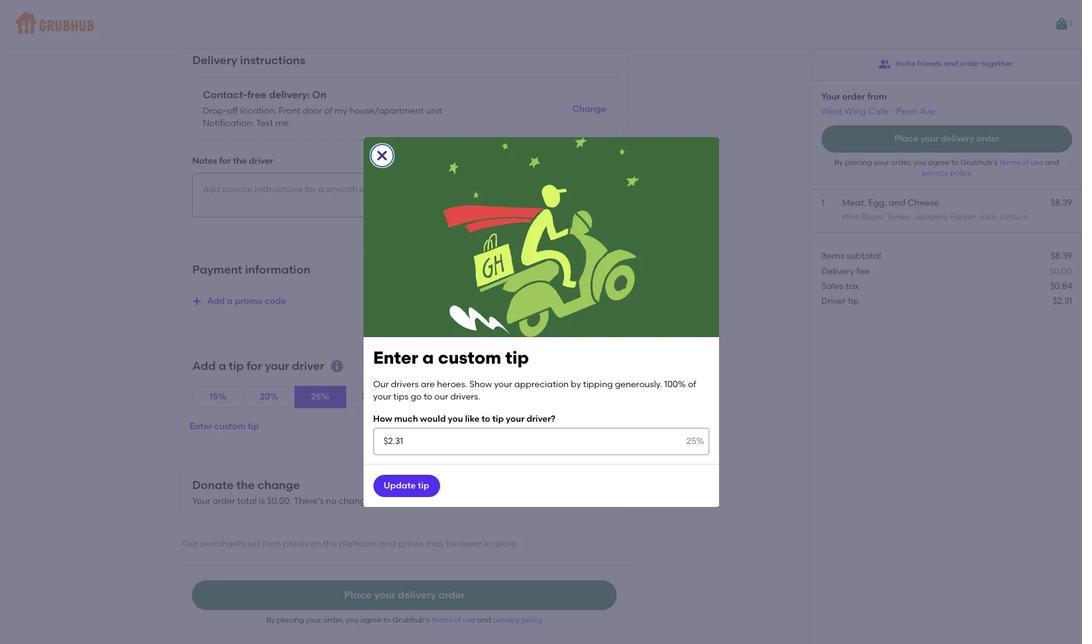 Task type: vqa. For each thing, say whether or not it's contained in the screenshot.
$4.49
no



Task type: describe. For each thing, give the bounding box(es) containing it.
1 vertical spatial you
[[448, 414, 463, 424]]

0 vertical spatial custom
[[438, 347, 501, 368]]

0 vertical spatial the
[[233, 156, 247, 166]]

30% button
[[346, 386, 397, 408]]

delivery for place your delivery order button related to the leftmost terms of use link
[[398, 589, 436, 601]]

1 vertical spatial grubhub's
[[393, 616, 430, 624]]

plain
[[843, 212, 860, 221]]

subtotal
[[847, 251, 881, 261]]

jalapeno
[[914, 212, 949, 221]]

off
[[227, 106, 238, 116]]

generously.
[[615, 379, 662, 389]]

together
[[982, 59, 1013, 68]]

merchants
[[200, 538, 246, 549]]

place your delivery order button for the leftmost terms of use link
[[192, 580, 617, 610]]

heroes.
[[437, 379, 467, 389]]

tip up appreciation
[[506, 347, 529, 368]]

notification:
[[203, 118, 254, 129]]

delivery inside contact-free delivery : on drop-off location: front door of my house/apartment unit notification: text me
[[269, 89, 307, 101]]

drivers
[[391, 379, 419, 389]]

notes
[[192, 156, 217, 166]]

svg image inside "add a promo code" button
[[192, 296, 202, 306]]

order.
[[481, 496, 506, 506]]

lower
[[460, 538, 482, 549]]

20% button
[[243, 386, 295, 408]]

from
[[867, 91, 887, 102]]

place for the rightmost terms of use link
[[895, 133, 919, 144]]

you for the rightmost terms of use link
[[914, 158, 927, 167]]

1 vertical spatial order,
[[323, 616, 344, 624]]

on inside donate the change your order total is $0.00. there's no change left over to donate on this order.
[[452, 496, 462, 506]]

of inside contact-free delivery : on drop-off location: front door of my house/apartment unit notification: text me
[[324, 106, 333, 116]]

Notes for the driver text field
[[192, 173, 617, 217]]

payment information
[[192, 262, 311, 276]]

0 vertical spatial grubhub's
[[961, 158, 998, 167]]

by
[[571, 379, 581, 389]]

no
[[326, 496, 337, 506]]

wing
[[845, 106, 866, 116]]

$8.39 for $8.39 plain bagel turkey jalapeno pepper jack lettuce
[[1051, 197, 1073, 208]]

turkey
[[887, 212, 910, 221]]

payment
[[192, 262, 242, 276]]

privacy policy link for the rightmost terms of use link
[[922, 169, 972, 177]]

0 vertical spatial use
[[1031, 158, 1043, 167]]

order inside button
[[960, 59, 980, 68]]

our for our drivers are heroes. show your appreciation by tipping generously. 100% of your tips go to our drivers.
[[373, 379, 389, 389]]

fee
[[857, 266, 870, 276]]

store.
[[495, 538, 518, 549]]

total
[[237, 496, 257, 506]]

-
[[891, 106, 895, 116]]

by placing your order, you agree to grubhub's terms of use and privacy policy for the leftmost terms of use link
[[267, 616, 543, 624]]

0 horizontal spatial by
[[267, 616, 275, 624]]

to inside the our drivers are heroes. show your appreciation by tipping generously. 100% of your tips go to our drivers.
[[424, 392, 432, 402]]

tipping
[[583, 379, 613, 389]]

place for the leftmost terms of use link
[[344, 589, 372, 601]]

0 horizontal spatial for
[[219, 156, 231, 166]]

1 button
[[1055, 13, 1073, 35]]

items
[[822, 251, 845, 261]]

is
[[259, 496, 265, 506]]

the inside donate the change your order total is $0.00. there's no change left over to donate on this order.
[[236, 478, 255, 492]]

lettuce
[[1000, 212, 1028, 221]]

add a promo code
[[207, 296, 286, 306]]

invite friends and order together
[[896, 59, 1013, 68]]

our drivers are heroes. show your appreciation by tipping generously. 100% of your tips go to our drivers.
[[373, 379, 696, 402]]

your inside your order from west wing cafe - penn ave
[[822, 91, 840, 102]]

would
[[420, 414, 446, 424]]

1 vertical spatial 1
[[822, 197, 825, 208]]

0 vertical spatial svg image
[[374, 148, 389, 163]]

left
[[373, 496, 386, 506]]

1 vertical spatial place your delivery order
[[344, 589, 465, 601]]

update
[[384, 480, 416, 491]]

driver?
[[527, 414, 556, 424]]

me
[[275, 118, 289, 129]]

meat,
[[843, 197, 866, 208]]

over
[[388, 496, 406, 506]]

pepper
[[951, 212, 976, 221]]

platform,
[[339, 538, 378, 549]]

1 vertical spatial use
[[463, 616, 475, 624]]

donate
[[419, 496, 450, 506]]

$8.39 for $8.39
[[1051, 251, 1073, 261]]

a for tip
[[219, 359, 226, 373]]

drop-
[[203, 106, 227, 116]]

door
[[303, 106, 322, 116]]

a for promo
[[227, 296, 233, 306]]

enter custom tip button
[[185, 416, 264, 438]]

1 horizontal spatial placing
[[845, 158, 872, 167]]

notes for the driver
[[192, 156, 274, 166]]

contact-
[[203, 89, 247, 101]]

contact-free delivery : on drop-off location: front door of my house/apartment unit notification: text me
[[203, 89, 442, 129]]

order inside donate the change your order total is $0.00. there's no change left over to donate on this order.
[[213, 496, 235, 506]]

are
[[421, 379, 435, 389]]

egg,
[[869, 197, 887, 208]]

a for custom
[[423, 347, 434, 368]]

bagel
[[862, 212, 883, 221]]

update tip button
[[373, 475, 440, 497]]

add for add a tip for your driver
[[192, 359, 216, 373]]

2 prices from the left
[[398, 538, 424, 549]]

much
[[394, 414, 418, 424]]

cheese
[[908, 197, 940, 208]]

driver
[[822, 296, 846, 306]]

in-
[[484, 538, 495, 549]]

tip up donate
[[418, 480, 430, 491]]

there's
[[294, 496, 324, 506]]

0 vertical spatial change
[[257, 478, 300, 492]]

our merchants set item prices on the platform, and prices may be lower in-store.
[[182, 538, 518, 549]]

drivers.
[[450, 392, 480, 402]]

my
[[335, 106, 348, 116]]

0 horizontal spatial terms of use link
[[432, 616, 477, 624]]

donate the change your order total is $0.00. there's no change left over to donate on this order.
[[192, 478, 506, 506]]

1 horizontal spatial 25%
[[687, 436, 704, 446]]

0 vertical spatial driver
[[249, 156, 274, 166]]

people icon image
[[878, 58, 891, 70]]

free
[[247, 89, 267, 101]]

our
[[435, 392, 448, 402]]

1 horizontal spatial terms
[[1000, 158, 1020, 167]]

how
[[373, 414, 392, 424]]

penn
[[897, 106, 918, 116]]

code
[[265, 296, 286, 306]]

enter for enter custom tip
[[190, 421, 212, 432]]

$0.84
[[1051, 281, 1073, 291]]

by placing your order, you agree to grubhub's terms of use and privacy policy for the rightmost terms of use link
[[835, 158, 1060, 177]]

20%
[[260, 391, 279, 402]]

change button
[[573, 98, 607, 120]]

2 vertical spatial the
[[323, 538, 337, 549]]



Task type: locate. For each thing, give the bounding box(es) containing it.
0 vertical spatial by placing your order, you agree to grubhub's terms of use and privacy policy
[[835, 158, 1060, 177]]

1 horizontal spatial custom
[[438, 347, 501, 368]]

svg image
[[374, 148, 389, 163], [192, 296, 202, 306], [329, 358, 344, 373]]

1 vertical spatial driver
[[292, 359, 324, 373]]

0 horizontal spatial change
[[257, 478, 300, 492]]

0 horizontal spatial place your delivery order
[[344, 589, 465, 601]]

text
[[256, 118, 273, 129]]

1 vertical spatial privacy policy link
[[493, 616, 543, 624]]

1 horizontal spatial delivery
[[398, 589, 436, 601]]

1 horizontal spatial use
[[1031, 158, 1043, 167]]

main navigation navigation
[[0, 0, 1082, 48]]

custom down 15% button
[[214, 421, 246, 432]]

0 horizontal spatial agree
[[360, 616, 382, 624]]

front
[[279, 106, 301, 116]]

1 horizontal spatial a
[[227, 296, 233, 306]]

you
[[914, 158, 927, 167], [448, 414, 463, 424], [346, 616, 359, 624]]

the up total
[[236, 478, 255, 492]]

add up 15% on the left bottom of page
[[192, 359, 216, 373]]

1 vertical spatial delivery
[[822, 266, 855, 276]]

2 horizontal spatial you
[[914, 158, 927, 167]]

enter
[[373, 347, 418, 368], [190, 421, 212, 432]]

1 horizontal spatial privacy
[[922, 169, 949, 177]]

driver down text
[[249, 156, 274, 166]]

your up 'west'
[[822, 91, 840, 102]]

0 vertical spatial terms of use link
[[1000, 158, 1045, 167]]

meat, egg, and cheese
[[843, 197, 940, 208]]

$0.00
[[1050, 266, 1073, 276]]

promo
[[235, 296, 263, 306]]

item
[[262, 538, 281, 549]]

0 horizontal spatial delivery
[[269, 89, 307, 101]]

the right notes
[[233, 156, 247, 166]]

svg image down payment
[[192, 296, 202, 306]]

0 horizontal spatial policy
[[521, 616, 543, 624]]

1 vertical spatial by placing your order, you agree to grubhub's terms of use and privacy policy
[[267, 616, 543, 624]]

1 vertical spatial delivery
[[941, 133, 975, 144]]

a up are
[[423, 347, 434, 368]]

enter up drivers
[[373, 347, 418, 368]]

0 vertical spatial policy
[[951, 169, 972, 177]]

the
[[233, 156, 247, 166], [236, 478, 255, 492], [323, 538, 337, 549]]

2 vertical spatial svg image
[[329, 358, 344, 373]]

custom inside the enter custom tip button
[[214, 421, 246, 432]]

by placing your order, you agree to grubhub's terms of use and privacy policy
[[835, 158, 1060, 177], [267, 616, 543, 624]]

0 horizontal spatial enter
[[190, 421, 212, 432]]

svg image down "house/apartment"
[[374, 148, 389, 163]]

0 horizontal spatial order,
[[323, 616, 344, 624]]

order inside your order from west wing cafe - penn ave
[[842, 91, 865, 102]]

1 horizontal spatial grubhub's
[[961, 158, 998, 167]]

1 horizontal spatial delivery
[[822, 266, 855, 276]]

25% inside button
[[311, 391, 330, 402]]

place your delivery order button down may
[[192, 580, 617, 610]]

cafe
[[868, 106, 889, 116]]

0 vertical spatial agree
[[929, 158, 950, 167]]

add a promo code button
[[192, 290, 286, 312]]

tip right the like
[[493, 414, 504, 424]]

tip down tax on the right top
[[848, 296, 859, 306]]

tax
[[846, 281, 859, 291]]

you for the leftmost terms of use link
[[346, 616, 359, 624]]

invite friends and order together button
[[878, 53, 1013, 75]]

1
[[1069, 18, 1073, 29], [822, 197, 825, 208]]

0 horizontal spatial your
[[192, 496, 211, 506]]

0 vertical spatial add
[[207, 296, 225, 306]]

:
[[307, 89, 310, 101]]

for right notes
[[219, 156, 231, 166]]

1 horizontal spatial order,
[[891, 158, 912, 167]]

0 horizontal spatial place your delivery order button
[[192, 580, 617, 610]]

0 horizontal spatial placing
[[277, 616, 304, 624]]

place down "penn"
[[895, 133, 919, 144]]

change right no
[[339, 496, 371, 506]]

1 vertical spatial on
[[311, 538, 321, 549]]

place your delivery order down may
[[344, 589, 465, 601]]

0 vertical spatial place your delivery order
[[895, 133, 1000, 144]]

1 vertical spatial enter
[[190, 421, 212, 432]]

policy
[[951, 169, 972, 177], [521, 616, 543, 624]]

a left promo
[[227, 296, 233, 306]]

0 horizontal spatial by placing your order, you agree to grubhub's terms of use and privacy policy
[[267, 616, 543, 624]]

to
[[952, 158, 959, 167], [424, 392, 432, 402], [482, 414, 490, 424], [409, 496, 417, 506], [384, 616, 391, 624]]

1 horizontal spatial change
[[339, 496, 371, 506]]

1 horizontal spatial place your delivery order
[[895, 133, 1000, 144]]

delivery up sales tax
[[822, 266, 855, 276]]

2 horizontal spatial svg image
[[374, 148, 389, 163]]

0 horizontal spatial a
[[219, 359, 226, 373]]

west
[[822, 106, 843, 116]]

enter down 15% button
[[190, 421, 212, 432]]

0 vertical spatial privacy policy link
[[922, 169, 972, 177]]

svg image up the 25% button
[[329, 358, 344, 373]]

friends
[[918, 59, 943, 68]]

tip up 15% button
[[229, 359, 244, 373]]

of inside the our drivers are heroes. show your appreciation by tipping generously. 100% of your tips go to our drivers.
[[688, 379, 696, 389]]

1 horizontal spatial enter
[[373, 347, 418, 368]]

1 vertical spatial terms
[[432, 616, 452, 624]]

1 vertical spatial place your delivery order button
[[192, 580, 617, 610]]

the left platform,
[[323, 538, 337, 549]]

driver up the 25% button
[[292, 359, 324, 373]]

to inside donate the change your order total is $0.00. there's no change left over to donate on this order.
[[409, 496, 417, 506]]

1 horizontal spatial terms of use link
[[1000, 158, 1045, 167]]

appreciation
[[515, 379, 569, 389]]

place down platform,
[[344, 589, 372, 601]]

1 vertical spatial by
[[267, 616, 275, 624]]

enter inside button
[[190, 421, 212, 432]]

1 vertical spatial $8.39
[[1051, 251, 1073, 261]]

and
[[944, 59, 959, 68], [1045, 158, 1060, 167], [889, 197, 906, 208], [380, 538, 396, 549], [477, 616, 491, 624]]

1 vertical spatial placing
[[277, 616, 304, 624]]

location:
[[240, 106, 277, 116]]

like
[[465, 414, 480, 424]]

add a tip for your driver
[[192, 359, 324, 373]]

our for our merchants set item prices on the platform, and prices may be lower in-store.
[[182, 538, 198, 549]]

your down donate
[[192, 496, 211, 506]]

delivery for the rightmost terms of use link's place your delivery order button
[[941, 133, 975, 144]]

unit
[[426, 106, 442, 116]]

custom
[[438, 347, 501, 368], [214, 421, 246, 432]]

your inside donate the change your order total is $0.00. there's no change left over to donate on this order.
[[192, 496, 211, 506]]

go
[[411, 392, 422, 402]]

delivery fee
[[822, 266, 870, 276]]

2 vertical spatial you
[[346, 616, 359, 624]]

0 vertical spatial 1
[[1069, 18, 1073, 29]]

agree for the rightmost terms of use link
[[929, 158, 950, 167]]

for up the 20% in the left of the page
[[247, 359, 262, 373]]

0 vertical spatial order,
[[891, 158, 912, 167]]

$8.39 inside $8.39 plain bagel turkey jalapeno pepper jack lettuce
[[1051, 197, 1073, 208]]

enter for enter a custom tip
[[373, 347, 418, 368]]

agree inside by placing your order, you agree to grubhub's terms of use and privacy policy
[[929, 158, 950, 167]]

1 vertical spatial privacy
[[493, 616, 520, 624]]

on
[[452, 496, 462, 506], [311, 538, 321, 549]]

west wing cafe - penn ave link
[[822, 106, 935, 116]]

change up the $0.00.
[[257, 478, 300, 492]]

1 vertical spatial policy
[[521, 616, 543, 624]]

1 $8.39 from the top
[[1051, 197, 1073, 208]]

Amount text field
[[373, 428, 709, 455]]

be
[[447, 538, 457, 549]]

may
[[426, 538, 445, 549]]

0 horizontal spatial prices
[[283, 538, 309, 549]]

1 horizontal spatial prices
[[398, 538, 424, 549]]

0 vertical spatial place your delivery order button
[[822, 125, 1073, 152]]

0 horizontal spatial on
[[311, 538, 321, 549]]

1 horizontal spatial driver
[[292, 359, 324, 373]]

1 prices from the left
[[283, 538, 309, 549]]

1 vertical spatial change
[[339, 496, 371, 506]]

place your delivery order
[[895, 133, 1000, 144], [344, 589, 465, 601]]

delivery for delivery instructions
[[192, 53, 237, 67]]

privacy policy link for the leftmost terms of use link
[[493, 616, 543, 624]]

$2.31
[[1053, 296, 1073, 306]]

2 $8.39 from the top
[[1051, 251, 1073, 261]]

place your delivery order down ave
[[895, 133, 1000, 144]]

0 vertical spatial your
[[822, 91, 840, 102]]

house/apartment
[[350, 106, 424, 116]]

1 horizontal spatial you
[[448, 414, 463, 424]]

1 vertical spatial place
[[344, 589, 372, 601]]

1 horizontal spatial place
[[895, 133, 919, 144]]

2 horizontal spatial a
[[423, 347, 434, 368]]

our left merchants
[[182, 538, 198, 549]]

sales
[[822, 281, 844, 291]]

tip
[[848, 296, 859, 306], [506, 347, 529, 368], [229, 359, 244, 373], [493, 414, 504, 424], [248, 421, 259, 432], [418, 480, 430, 491]]

information
[[245, 262, 311, 276]]

for
[[219, 156, 231, 166], [247, 359, 262, 373]]

1 horizontal spatial place your delivery order button
[[822, 125, 1073, 152]]

enter custom tip
[[190, 421, 259, 432]]

1 horizontal spatial our
[[373, 379, 389, 389]]

how much would you like to tip your driver?
[[373, 414, 556, 424]]

1 horizontal spatial privacy policy link
[[922, 169, 972, 177]]

prices
[[283, 538, 309, 549], [398, 538, 424, 549]]

update tip
[[384, 480, 430, 491]]

a
[[227, 296, 233, 306], [423, 347, 434, 368], [219, 359, 226, 373]]

1 horizontal spatial policy
[[951, 169, 972, 177]]

driver tip
[[822, 296, 859, 306]]

show
[[470, 379, 492, 389]]

0 vertical spatial on
[[452, 496, 462, 506]]

1 vertical spatial terms of use link
[[432, 616, 477, 624]]

donate
[[192, 478, 234, 492]]

this
[[464, 496, 479, 506]]

jack
[[978, 212, 996, 221]]

on left "this"
[[452, 496, 462, 506]]

change
[[573, 104, 607, 114]]

on left platform,
[[311, 538, 321, 549]]

0 horizontal spatial our
[[182, 538, 198, 549]]

placing
[[845, 158, 872, 167], [277, 616, 304, 624]]

0 vertical spatial terms
[[1000, 158, 1020, 167]]

1 horizontal spatial for
[[247, 359, 262, 373]]

1 horizontal spatial by placing your order, you agree to grubhub's terms of use and privacy policy
[[835, 158, 1060, 177]]

place your delivery order button down ave
[[822, 125, 1073, 152]]

0 vertical spatial by
[[835, 158, 843, 167]]

15%
[[210, 391, 227, 402]]

0 vertical spatial our
[[373, 379, 389, 389]]

you inside by placing your order, you agree to grubhub's terms of use and privacy policy
[[914, 158, 927, 167]]

$8.39 plain bagel turkey jalapeno pepper jack lettuce
[[843, 197, 1073, 221]]

place your delivery order button
[[822, 125, 1073, 152], [192, 580, 617, 610]]

1 vertical spatial 25%
[[687, 436, 704, 446]]

1 vertical spatial svg image
[[192, 296, 202, 306]]

prices left may
[[398, 538, 424, 549]]

0 horizontal spatial place
[[344, 589, 372, 601]]

ave
[[920, 106, 935, 116]]

add inside button
[[207, 296, 225, 306]]

items subtotal
[[822, 251, 881, 261]]

custom up show
[[438, 347, 501, 368]]

0 horizontal spatial driver
[[249, 156, 274, 166]]

0 horizontal spatial privacy
[[493, 616, 520, 624]]

add down payment
[[207, 296, 225, 306]]

30%
[[362, 391, 381, 402]]

privacy policy link
[[922, 169, 972, 177], [493, 616, 543, 624]]

1 vertical spatial for
[[247, 359, 262, 373]]

our inside the our drivers are heroes. show your appreciation by tipping generously. 100% of your tips go to our drivers.
[[373, 379, 389, 389]]

0 horizontal spatial 1
[[822, 197, 825, 208]]

delivery up contact-
[[192, 53, 237, 67]]

add for add a promo code
[[207, 296, 225, 306]]

change
[[257, 478, 300, 492], [339, 496, 371, 506]]

your
[[921, 133, 939, 144], [874, 158, 890, 167], [265, 359, 289, 373], [494, 379, 512, 389], [373, 392, 391, 402], [506, 414, 525, 424], [374, 589, 396, 601], [306, 616, 321, 624]]

1 inside button
[[1069, 18, 1073, 29]]

2 vertical spatial delivery
[[398, 589, 436, 601]]

a inside button
[[227, 296, 233, 306]]

privacy
[[922, 169, 949, 177], [493, 616, 520, 624]]

25% button
[[294, 386, 346, 408]]

1 horizontal spatial on
[[452, 496, 462, 506]]

our up '30%'
[[373, 379, 389, 389]]

driver
[[249, 156, 274, 166], [292, 359, 324, 373]]

place your delivery order button for the rightmost terms of use link
[[822, 125, 1073, 152]]

agree for the leftmost terms of use link
[[360, 616, 382, 624]]

prices right item
[[283, 538, 309, 549]]

100%
[[664, 379, 686, 389]]

0 vertical spatial delivery
[[192, 53, 237, 67]]

tip down 20% button
[[248, 421, 259, 432]]

0 horizontal spatial use
[[463, 616, 475, 624]]

and inside "invite friends and order together" button
[[944, 59, 959, 68]]

delivery for delivery fee
[[822, 266, 855, 276]]

a up 15% on the left bottom of page
[[219, 359, 226, 373]]

$8.39
[[1051, 197, 1073, 208], [1051, 251, 1073, 261]]

1 vertical spatial add
[[192, 359, 216, 373]]

your
[[822, 91, 840, 102], [192, 496, 211, 506]]

0 vertical spatial for
[[219, 156, 231, 166]]



